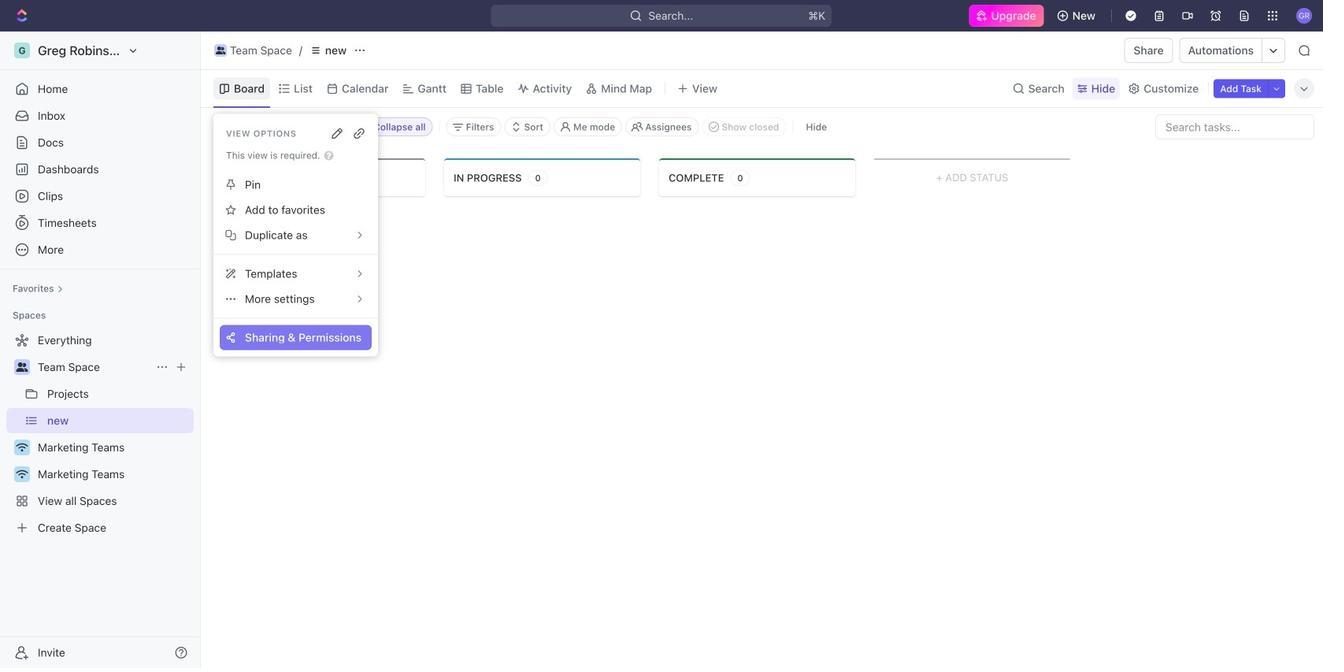 Task type: locate. For each thing, give the bounding box(es) containing it.
Search tasks... text field
[[1157, 115, 1314, 139]]



Task type: describe. For each thing, give the bounding box(es) containing it.
user group image
[[216, 46, 226, 54]]

sidebar navigation
[[0, 32, 201, 668]]

user group image
[[16, 362, 28, 372]]



Task type: vqa. For each thing, say whether or not it's contained in the screenshot.
the top user group image
yes



